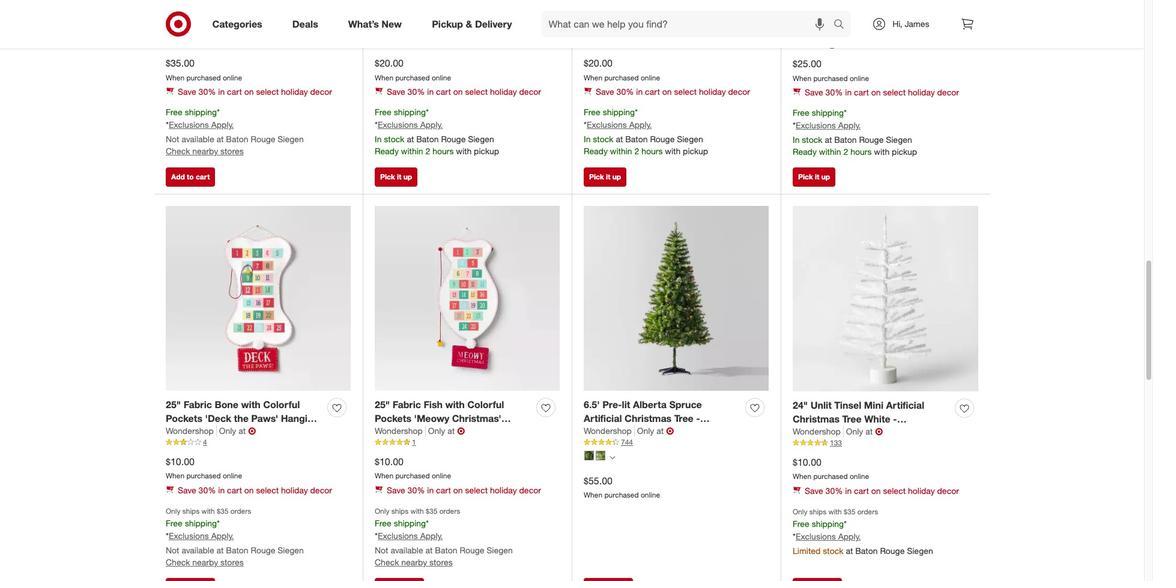 Task type: describe. For each thing, give the bounding box(es) containing it.
- inside 31.25" featherly friends fabric tree with birds hanging christmas countdown calendar green - wondershop™
[[196, 41, 200, 53]]

17 link
[[166, 39, 351, 49]]

$20.00 when purchased online for 16" wood santa christmas countdown sign red/white - wondershop™
[[584, 57, 660, 82]]

deals link
[[282, 11, 333, 37]]

unlit
[[811, 399, 832, 411]]

stocking,
[[417, 0, 460, 12]]

calendar for 6' fabric stocking, hat and mitten hanging garland christmas advent calendar red/white - wondershop™
[[410, 27, 451, 39]]

colorful for the
[[263, 399, 300, 411]]

wondershop link for hanging
[[375, 27, 426, 39]]

available inside the free shipping * * exclusions apply. not available at baton rouge siegen check nearby stores
[[182, 134, 214, 144]]

hours for christmas
[[433, 146, 454, 156]]

133
[[830, 439, 843, 448]]

featherly
[[197, 0, 239, 12]]

wondershop™ inside "6.5' pre-lit alberta spruce artificial christmas tree - wondershop™"
[[584, 426, 647, 438]]

sign
[[640, 14, 660, 26]]

in for tree
[[846, 486, 852, 497]]

30% for 24" unlit tinsel mini artificial christmas tree white - wondershop™
[[826, 486, 843, 497]]

ships for calendar
[[392, 507, 409, 516]]

6.5'
[[584, 399, 600, 411]]

christmas inside 16" wood santa christmas countdown sign red/white - wondershop™
[[660, 0, 707, 12]]

3
[[412, 39, 416, 48]]

31.25" featherly friends fabric tree with birds hanging christmas countdown calendar green - wondershop™ link
[[166, 0, 323, 53]]

hanging inside 31.25" featherly friends fabric tree with birds hanging christmas countdown calendar green - wondershop™
[[237, 14, 275, 26]]

calendar inside 18" battery operated lit wood ski lodge christmas advent calendar red/brown - wondershop™
[[909, 14, 950, 26]]

pickup for red/brown
[[892, 147, 918, 157]]

apply. inside the free shipping * * exclusions apply. not available at baton rouge siegen check nearby stores
[[211, 120, 234, 130]]

$35.00 when purchased online
[[166, 57, 242, 82]]

save 30% in cart on select holiday decor for -
[[596, 87, 751, 97]]

add to cart button
[[166, 168, 215, 187]]

red/brown
[[793, 28, 845, 40]]

available for 25" fabric fish with colorful pockets 'meowy christmas' hanging advent calendar white - wondershop™
[[391, 546, 423, 556]]

add
[[171, 172, 185, 181]]

decor for 25" fabric fish with colorful pockets 'meowy christmas' hanging advent calendar white - wondershop™
[[520, 486, 541, 496]]

stores for 25" fabric fish with colorful pockets 'meowy christmas' hanging advent calendar white - wondershop™
[[430, 558, 453, 568]]

cart for 24" unlit tinsel mini artificial christmas tree white - wondershop™
[[855, 486, 870, 497]]

and
[[481, 0, 498, 12]]

30% for 6' fabric stocking, hat and mitten hanging garland christmas advent calendar red/white - wondershop™
[[408, 87, 425, 97]]

what's new link
[[338, 11, 417, 37]]

advent inside 25" fabric bone with colorful pockets 'deck the paws' hanging christmas advent calendar white - wondershop™
[[215, 426, 247, 438]]

check inside the free shipping * * exclusions apply. not available at baton rouge siegen check nearby stores
[[166, 146, 190, 156]]

fish
[[424, 399, 443, 411]]

24"
[[793, 399, 808, 411]]

when inside $55.00 when purchased online
[[584, 491, 603, 500]]

on for christmas
[[872, 87, 881, 98]]

pick for 16" wood santa christmas countdown sign red/white - wondershop™
[[590, 172, 604, 181]]

16" wood santa christmas countdown sign red/white - wondershop™ link
[[584, 0, 741, 39]]

clear image
[[596, 451, 606, 461]]

online inside $55.00 when purchased online
[[641, 491, 660, 500]]

$55.00 when purchased online
[[584, 475, 660, 500]]

countdown inside 16" wood santa christmas countdown sign red/white - wondershop™
[[584, 14, 637, 26]]

countdown inside 31.25" featherly friends fabric tree with birds hanging christmas countdown calendar green - wondershop™
[[215, 27, 268, 39]]

stock for 18" battery operated lit wood ski lodge christmas advent calendar red/brown - wondershop™
[[802, 135, 823, 145]]

select for 24" unlit tinsel mini artificial christmas tree white - wondershop™
[[884, 486, 906, 497]]

rouge inside the free shipping * * exclusions apply. not available at baton rouge siegen check nearby stores
[[251, 134, 275, 144]]

up for 6' fabric stocking, hat and mitten hanging garland christmas advent calendar red/white - wondershop™
[[404, 172, 412, 181]]

wondershop only at ¬ for christmas
[[584, 426, 674, 438]]

purchased inside $55.00 when purchased online
[[605, 491, 639, 500]]

at inside the free shipping * * exclusions apply. not available at baton rouge siegen check nearby stores
[[217, 134, 224, 144]]

stock for 6' fabric stocking, hat and mitten hanging garland christmas advent calendar red/white - wondershop™
[[384, 134, 405, 144]]

artificial inside 24" unlit tinsel mini artificial christmas tree white - wondershop™
[[887, 399, 925, 411]]

when for 18" battery operated lit wood ski lodge christmas advent calendar red/brown - wondershop™
[[793, 74, 812, 83]]

lit
[[893, 1, 905, 13]]

pickup & delivery link
[[422, 11, 527, 37]]

delivery
[[475, 18, 512, 30]]

2 for 6' fabric stocking, hat and mitten hanging garland christmas advent calendar red/white - wondershop™
[[426, 146, 430, 156]]

within for 6' fabric stocking, hat and mitten hanging garland christmas advent calendar red/white - wondershop™
[[401, 146, 423, 156]]

31.25" featherly friends fabric tree with birds hanging christmas countdown calendar green - wondershop™
[[166, 0, 312, 53]]

pick for 6' fabric stocking, hat and mitten hanging garland christmas advent calendar red/white - wondershop™
[[380, 172, 395, 181]]

ski
[[936, 1, 950, 13]]

wondershop only at ¬ for red/white
[[584, 27, 674, 39]]

only inside the "only ships with $35 orders free shipping * * exclusions apply. limited stock at  baton rouge siegen"
[[793, 508, 808, 517]]

744 link
[[584, 438, 769, 448]]

baton inside the free shipping * * exclusions apply. not available at baton rouge siegen check nearby stores
[[226, 134, 249, 144]]

$35.00
[[166, 57, 195, 69]]

red/white inside 6' fabric stocking, hat and mitten hanging garland christmas advent calendar red/white - wondershop™
[[454, 27, 502, 39]]

¬ for -
[[667, 27, 674, 39]]

hanging inside 25" fabric fish with colorful pockets 'meowy christmas' hanging advent calendar white - wondershop™
[[375, 426, 413, 438]]

not for 25" fabric bone with colorful pockets 'deck the paws' hanging christmas advent calendar white - wondershop™
[[166, 546, 179, 556]]

paws'
[[251, 413, 278, 425]]

¬ for the
[[248, 426, 256, 438]]

30% for 16" wood santa christmas countdown sign red/white - wondershop™
[[617, 87, 634, 97]]

lodge
[[793, 14, 822, 26]]

what's
[[348, 18, 379, 30]]

shipping inside the "only ships with $35 orders free shipping * * exclusions apply. limited stock at  baton rouge siegen"
[[812, 519, 844, 530]]

14 link
[[584, 39, 769, 49]]

cart for 25" fabric fish with colorful pockets 'meowy christmas' hanging advent calendar white - wondershop™
[[436, 486, 451, 496]]

$20.00 for 16" wood santa christmas countdown sign red/white - wondershop™
[[584, 57, 613, 69]]

advent inside 6' fabric stocking, hat and mitten hanging garland christmas advent calendar red/white - wondershop™
[[375, 27, 407, 39]]

24" unlit tinsel mini artificial christmas tree white - wondershop™
[[793, 399, 925, 439]]

christmas inside 25" fabric bone with colorful pockets 'deck the paws' hanging christmas advent calendar white - wondershop™
[[166, 426, 213, 438]]

the
[[234, 413, 249, 425]]

search button
[[829, 11, 858, 40]]

14
[[621, 39, 629, 48]]

pickup & delivery
[[432, 18, 512, 30]]

2 for 16" wood santa christmas countdown sign red/white - wondershop™
[[635, 146, 640, 156]]

free inside the free shipping * * exclusions apply. not available at baton rouge siegen check nearby stores
[[166, 107, 183, 117]]

$35 for calendar
[[426, 507, 438, 516]]

operated
[[848, 1, 891, 13]]

purchased for 25" fabric fish with colorful pockets 'meowy christmas' hanging advent calendar white - wondershop™
[[396, 472, 430, 481]]

stores for 25" fabric bone with colorful pockets 'deck the paws' hanging christmas advent calendar white - wondershop™
[[221, 558, 244, 568]]

when for 6' fabric stocking, hat and mitten hanging garland christmas advent calendar red/white - wondershop™
[[375, 73, 394, 82]]

cart for 25" fabric bone with colorful pockets 'deck the paws' hanging christmas advent calendar white - wondershop™
[[227, 486, 242, 496]]

9
[[830, 40, 835, 49]]

¬ for hanging
[[248, 27, 256, 39]]

select for 25" fabric bone with colorful pockets 'deck the paws' hanging christmas advent calendar white - wondershop™
[[256, 486, 279, 496]]

hi, james
[[893, 19, 930, 29]]

only for tree
[[847, 427, 864, 437]]

6' fabric stocking, hat and mitten hanging garland christmas advent calendar red/white - wondershop™
[[375, 0, 530, 53]]

holiday for 24" unlit tinsel mini artificial christmas tree white - wondershop™
[[909, 486, 935, 497]]

in for 18" battery operated lit wood ski lodge christmas advent calendar red/brown - wondershop™
[[793, 135, 800, 145]]

$55.00
[[584, 475, 613, 487]]

$25.00
[[793, 58, 822, 70]]

multicolor image
[[585, 451, 594, 461]]

colorful for christmas'
[[468, 399, 504, 411]]

tree inside 31.25" featherly friends fabric tree with birds hanging christmas countdown calendar green - wondershop™
[[166, 14, 185, 26]]

pick it up button for 18" battery operated lit wood ski lodge christmas advent calendar red/brown - wondershop™
[[793, 168, 836, 187]]

hanging inside 25" fabric bone with colorful pockets 'deck the paws' hanging christmas advent calendar white - wondershop™
[[281, 413, 319, 425]]

birds
[[210, 14, 234, 26]]

hat
[[462, 0, 478, 12]]

online for lodge
[[850, 74, 870, 83]]

4
[[203, 438, 207, 447]]

on for -
[[663, 87, 672, 97]]

not inside the free shipping * * exclusions apply. not available at baton rouge siegen check nearby stores
[[166, 134, 179, 144]]

cart for 16" wood santa christmas countdown sign red/white - wondershop™
[[645, 87, 660, 97]]

santa
[[631, 0, 657, 12]]

mini
[[865, 399, 884, 411]]

2 horizontal spatial $10.00 when purchased online
[[793, 456, 870, 482]]

hi,
[[893, 19, 903, 29]]

only for christmas
[[637, 426, 655, 437]]

garland
[[416, 14, 452, 26]]

search
[[829, 19, 858, 31]]

battery
[[811, 1, 845, 13]]

fabric for 25" fabric fish with colorful pockets 'meowy christmas' hanging advent calendar white - wondershop™
[[393, 399, 421, 411]]

$20.00 when purchased online for 6' fabric stocking, hat and mitten hanging garland christmas advent calendar red/white - wondershop™
[[375, 57, 451, 82]]

25" fabric fish with colorful pockets 'meowy christmas' hanging advent calendar white - wondershop™
[[375, 399, 527, 452]]

- inside "6.5' pre-lit alberta spruce artificial christmas tree - wondershop™"
[[697, 413, 701, 425]]

tree inside 24" unlit tinsel mini artificial christmas tree white - wondershop™
[[843, 413, 862, 425]]

6' fabric stocking, hat and mitten hanging garland christmas advent calendar red/white - wondershop™ link
[[375, 0, 532, 53]]

in for 'meowy
[[427, 486, 434, 496]]

limited
[[793, 546, 821, 557]]

16" wood santa christmas countdown sign red/white - wondershop™
[[584, 0, 717, 39]]

in for lodge
[[846, 87, 852, 98]]

to
[[187, 172, 194, 181]]

6.5' pre-lit alberta spruce artificial christmas tree - wondershop™
[[584, 399, 702, 438]]

nearby for 25" fabric fish with colorful pockets 'meowy christmas' hanging advent calendar white - wondershop™
[[402, 558, 427, 568]]

$35 inside the "only ships with $35 orders free shipping * * exclusions apply. limited stock at  baton rouge siegen"
[[844, 508, 856, 517]]

6.5' pre-lit alberta spruce artificial christmas tree - wondershop™ link
[[584, 398, 741, 438]]

deals
[[292, 18, 318, 30]]

only for 'meowy
[[428, 426, 445, 437]]

pickup
[[432, 18, 463, 30]]

hanging inside 6' fabric stocking, hat and mitten hanging garland christmas advent calendar red/white - wondershop™
[[375, 14, 413, 26]]

holiday for 18" battery operated lit wood ski lodge christmas advent calendar red/brown - wondershop™
[[909, 87, 935, 98]]

$35 for christmas
[[217, 507, 229, 516]]

cart for 18" battery operated lit wood ski lodge christmas advent calendar red/brown - wondershop™
[[855, 87, 870, 98]]

3 link
[[375, 39, 560, 49]]

christmas inside 24" unlit tinsel mini artificial christmas tree white - wondershop™
[[793, 413, 840, 425]]

online for 'deck
[[223, 472, 242, 481]]

within for 18" battery operated lit wood ski lodge christmas advent calendar red/brown - wondershop™
[[820, 147, 842, 157]]

only ships with $35 orders free shipping * * exclusions apply. not available at baton rouge siegen check nearby stores for christmas
[[166, 507, 304, 568]]

when for 25" fabric bone with colorful pockets 'deck the paws' hanging christmas advent calendar white - wondershop™
[[166, 472, 185, 481]]

add to cart
[[171, 172, 210, 181]]

wondershop for lodge
[[793, 28, 841, 38]]

free shipping * * exclusions apply. not available at baton rouge siegen check nearby stores
[[166, 107, 304, 156]]

wondershop only at ¬ for 'meowy
[[375, 426, 465, 438]]

18" battery operated lit wood ski lodge christmas advent calendar red/brown - wondershop™
[[793, 1, 950, 40]]

decor for 18" battery operated lit wood ski lodge christmas advent calendar red/brown - wondershop™
[[938, 87, 960, 98]]

advent inside 25" fabric fish with colorful pockets 'meowy christmas' hanging advent calendar white - wondershop™
[[416, 426, 448, 438]]

wondershop link for birds
[[166, 27, 217, 39]]

pick for 18" battery operated lit wood ski lodge christmas advent calendar red/brown - wondershop™
[[799, 172, 814, 181]]

online for 'meowy
[[432, 472, 451, 481]]

orders for christmas
[[231, 507, 251, 516]]

with inside 31.25" featherly friends fabric tree with birds hanging christmas countdown calendar green - wondershop™
[[188, 14, 207, 26]]

exclusions inside the free shipping * * exclusions apply. not available at baton rouge siegen check nearby stores
[[169, 120, 209, 130]]

shipping inside the free shipping * * exclusions apply. not available at baton rouge siegen check nearby stores
[[185, 107, 217, 117]]

25" fabric bone with colorful pockets 'deck the paws' hanging christmas advent calendar white - wondershop™ link
[[166, 398, 323, 452]]

save for 16" wood santa christmas countdown sign red/white - wondershop™
[[596, 87, 615, 97]]

christmas'
[[452, 413, 502, 425]]

stores inside the free shipping * * exclusions apply. not available at baton rouge siegen check nearby stores
[[221, 146, 244, 156]]

with inside 25" fabric fish with colorful pockets 'meowy christmas' hanging advent calendar white - wondershop™
[[446, 399, 465, 411]]

1 link
[[375, 438, 560, 448]]

wondershop only at ¬ for tree
[[793, 426, 883, 438]]

all colors element
[[610, 454, 615, 461]]

30% for 31.25" featherly friends fabric tree with birds hanging christmas countdown calendar green - wondershop™
[[199, 87, 216, 97]]

within for 16" wood santa christmas countdown sign red/white - wondershop™
[[610, 146, 633, 156]]

at inside the "only ships with $35 orders free shipping * * exclusions apply. limited stock at  baton rouge siegen"
[[846, 546, 854, 557]]

spruce
[[670, 399, 702, 411]]

$10.00 for 24" unlit tinsel mini artificial christmas tree white - wondershop™
[[793, 456, 822, 468]]

wondershop link for christmas
[[584, 426, 635, 438]]

alberta
[[633, 399, 667, 411]]

$25.00 when purchased online
[[793, 58, 870, 83]]

online for red/white
[[641, 73, 660, 82]]



Task type: vqa. For each thing, say whether or not it's contained in the screenshot.


Task type: locate. For each thing, give the bounding box(es) containing it.
save 30% in cart on select holiday decor down 14 link
[[596, 87, 751, 97]]

- inside 24" unlit tinsel mini artificial christmas tree white - wondershop™
[[894, 413, 898, 425]]

on down "1" link
[[454, 486, 463, 496]]

purchased down $55.00
[[605, 491, 639, 500]]

25" fabric bone with colorful pockets 'deck the paws' hanging christmas advent calendar white - wondershop™ image
[[166, 206, 351, 391], [166, 206, 351, 391]]

decor for 24" unlit tinsel mini artificial christmas tree white - wondershop™
[[938, 486, 960, 497]]

0 horizontal spatial colorful
[[263, 399, 300, 411]]

wondershop up 133
[[793, 427, 841, 437]]

mitten
[[501, 0, 530, 12]]

calendar down friends
[[271, 27, 312, 39]]

2 horizontal spatial pick
[[799, 172, 814, 181]]

pick it up for 16" wood santa christmas countdown sign red/white - wondershop™
[[590, 172, 621, 181]]

purchased for 6' fabric stocking, hat and mitten hanging garland christmas advent calendar red/white - wondershop™
[[396, 73, 430, 82]]

fabric inside 6' fabric stocking, hat and mitten hanging garland christmas advent calendar red/white - wondershop™
[[386, 0, 414, 12]]

select down 4 link
[[256, 486, 279, 496]]

it for 6' fabric stocking, hat and mitten hanging garland christmas advent calendar red/white - wondershop™
[[397, 172, 402, 181]]

2 horizontal spatial white
[[865, 413, 891, 425]]

2 horizontal spatial 2
[[844, 147, 849, 157]]

25" fabric bone with colorful pockets 'deck the paws' hanging christmas advent calendar white - wondershop™
[[166, 399, 320, 452]]

christmas down unlit
[[793, 413, 840, 425]]

1 horizontal spatial tree
[[675, 413, 694, 425]]

1 it from the left
[[397, 172, 402, 181]]

purchased down the 4
[[187, 472, 221, 481]]

1 horizontal spatial $10.00
[[375, 456, 404, 468]]

check
[[166, 146, 190, 156], [166, 558, 190, 568], [375, 558, 399, 568]]

0 horizontal spatial in
[[375, 134, 382, 144]]

decor for 31.25" featherly friends fabric tree with birds hanging christmas countdown calendar green - wondershop™
[[310, 87, 332, 97]]

0 horizontal spatial $10.00 when purchased online
[[166, 456, 242, 481]]

2 horizontal spatial $35
[[844, 508, 856, 517]]

1 25" from the left
[[166, 399, 181, 411]]

25" fabric fish with colorful pockets 'meowy christmas' hanging advent calendar white - wondershop™ image
[[375, 206, 560, 391], [375, 206, 560, 391]]

within
[[401, 146, 423, 156], [610, 146, 633, 156], [820, 147, 842, 157]]

in for birds
[[218, 87, 225, 97]]

christmas inside "6.5' pre-lit alberta spruce artificial christmas tree - wondershop™"
[[625, 413, 672, 425]]

3 pick it up from the left
[[799, 172, 831, 181]]

wondershop link for 'deck
[[166, 426, 217, 438]]

$20.00 when purchased online down the 3
[[375, 57, 451, 82]]

save 30% in cart on select holiday decor down the 3 'link'
[[387, 87, 541, 97]]

save 30% in cart on select holiday decor down 4 link
[[178, 486, 332, 496]]

3 up from the left
[[822, 172, 831, 181]]

artificial right mini
[[887, 399, 925, 411]]

1 pockets from the left
[[166, 413, 203, 425]]

$10.00 when purchased online down 133
[[793, 456, 870, 482]]

wondershop link up the green
[[166, 27, 217, 39]]

1 horizontal spatial pockets
[[375, 413, 412, 425]]

holiday down 9 link
[[909, 87, 935, 98]]

1 horizontal spatial ready
[[584, 146, 608, 156]]

only ships with $35 orders free shipping * * exclusions apply. limited stock at  baton rouge siegen
[[793, 508, 934, 557]]

2 horizontal spatial ready
[[793, 147, 817, 157]]

1 horizontal spatial artificial
[[887, 399, 925, 411]]

1 horizontal spatial $20.00
[[584, 57, 613, 69]]

fabric inside 31.25" featherly friends fabric tree with birds hanging christmas countdown calendar green - wondershop™
[[279, 0, 307, 12]]

$10.00 when purchased online down the 4
[[166, 456, 242, 481]]

orders
[[231, 507, 251, 516], [440, 507, 461, 516], [858, 508, 879, 517]]

6'
[[375, 0, 383, 12]]

0 horizontal spatial pickup
[[474, 146, 499, 156]]

0 horizontal spatial pick
[[380, 172, 395, 181]]

pockets inside 25" fabric fish with colorful pockets 'meowy christmas' hanging advent calendar white - wondershop™
[[375, 413, 412, 425]]

3 it from the left
[[816, 172, 820, 181]]

cart right to on the left of page
[[196, 172, 210, 181]]

wondershop™ inside 25" fabric bone with colorful pockets 'deck the paws' hanging christmas advent calendar white - wondershop™
[[172, 440, 235, 452]]

wondershop link up 14
[[584, 27, 635, 39]]

save 30% in cart on select holiday decor up the "only ships with $35 orders free shipping * * exclusions apply. limited stock at  baton rouge siegen"
[[805, 486, 960, 497]]

0 horizontal spatial countdown
[[215, 27, 268, 39]]

1 horizontal spatial free shipping * * exclusions apply. in stock at  baton rouge siegen ready within 2 hours with pickup
[[584, 107, 709, 156]]

select down "1" link
[[465, 486, 488, 496]]

white
[[865, 413, 891, 425], [294, 426, 320, 438], [494, 426, 521, 438]]

christmas
[[660, 0, 707, 12], [455, 14, 502, 26], [825, 14, 871, 26], [166, 27, 213, 39], [625, 413, 672, 425], [793, 413, 840, 425], [166, 426, 213, 438]]

0 horizontal spatial white
[[294, 426, 320, 438]]

wood inside 18" battery operated lit wood ski lodge christmas advent calendar red/brown - wondershop™
[[907, 1, 934, 13]]

nearby inside the free shipping * * exclusions apply. not available at baton rouge siegen check nearby stores
[[192, 146, 218, 156]]

online inside $25.00 when purchased online
[[850, 74, 870, 83]]

cart up the "only ships with $35 orders free shipping * * exclusions apply. limited stock at  baton rouge siegen"
[[855, 486, 870, 497]]

cart down "1" link
[[436, 486, 451, 496]]

wondershop only at ¬ for 'deck
[[166, 426, 256, 438]]

red/white
[[662, 14, 710, 26], [454, 27, 502, 39]]

25" for 25" fabric fish with colorful pockets 'meowy christmas' hanging advent calendar white - wondershop™
[[375, 399, 390, 411]]

$20.00 down new
[[375, 57, 404, 69]]

select down 133 link
[[884, 486, 906, 497]]

1 horizontal spatial within
[[610, 146, 633, 156]]

What can we help you find? suggestions appear below search field
[[542, 11, 837, 37]]

18"
[[793, 1, 808, 13]]

1 horizontal spatial 25"
[[375, 399, 390, 411]]

25" inside 25" fabric fish with colorful pockets 'meowy christmas' hanging advent calendar white - wondershop™
[[375, 399, 390, 411]]

3 pick it up button from the left
[[793, 168, 836, 187]]

colorful up paws'
[[263, 399, 300, 411]]

wondershop link up 1
[[375, 426, 426, 438]]

wondershop link down "lodge" on the right top of page
[[793, 27, 844, 39]]

fabric for 6' fabric stocking, hat and mitten hanging garland christmas advent calendar red/white - wondershop™
[[386, 0, 414, 12]]

wondershop only at ¬ up 17
[[166, 27, 256, 39]]

0 horizontal spatial $10.00
[[166, 456, 195, 468]]

24" unlit tinsel mini artificial christmas tree white - wondershop™ link
[[793, 399, 951, 439]]

available
[[182, 134, 214, 144], [182, 546, 214, 556], [391, 546, 423, 556]]

1 vertical spatial artificial
[[584, 413, 622, 425]]

purchased for 18" battery operated lit wood ski lodge christmas advent calendar red/brown - wondershop™
[[814, 74, 848, 83]]

- inside 25" fabric bone with colorful pockets 'deck the paws' hanging christmas advent calendar white - wondershop™
[[166, 440, 170, 452]]

2 $20.00 when purchased online from the left
[[584, 57, 660, 82]]

wondershop link up the 3
[[375, 27, 426, 39]]

save 30% in cart on select holiday decor for christmas'
[[387, 486, 541, 496]]

cart down 4 link
[[227, 486, 242, 496]]

white inside 25" fabric bone with colorful pockets 'deck the paws' hanging christmas advent calendar white - wondershop™
[[294, 426, 320, 438]]

2 it from the left
[[606, 172, 611, 181]]

2 horizontal spatial ships
[[810, 508, 827, 517]]

1 $20.00 from the left
[[375, 57, 404, 69]]

in
[[218, 87, 225, 97], [427, 87, 434, 97], [637, 87, 643, 97], [846, 87, 852, 98], [218, 486, 225, 496], [427, 486, 434, 496], [846, 486, 852, 497]]

wondershop™ inside 6' fabric stocking, hat and mitten hanging garland christmas advent calendar red/white - wondershop™
[[375, 41, 438, 53]]

check nearby stores button
[[166, 146, 244, 158], [166, 557, 244, 569], [375, 557, 453, 569]]

1 horizontal spatial pick it up
[[590, 172, 621, 181]]

1 horizontal spatial 2
[[635, 146, 640, 156]]

744
[[621, 438, 633, 447]]

wondershop link for red/white
[[584, 27, 635, 39]]

1 pick it up button from the left
[[375, 168, 418, 187]]

stock inside the "only ships with $35 orders free shipping * * exclusions apply. limited stock at  baton rouge siegen"
[[823, 546, 844, 557]]

in for hanging
[[427, 87, 434, 97]]

1 horizontal spatial up
[[613, 172, 621, 181]]

new
[[382, 18, 402, 30]]

30% down the 4
[[199, 486, 216, 496]]

pre-
[[603, 399, 622, 411]]

2 horizontal spatial orders
[[858, 508, 879, 517]]

16"
[[584, 0, 599, 12]]

cart down $25.00 when purchased online at the top right of page
[[855, 87, 870, 98]]

3 pick from the left
[[799, 172, 814, 181]]

cart down the $35.00 when purchased online
[[227, 87, 242, 97]]

siegen inside the free shipping * * exclusions apply. not available at baton rouge siegen check nearby stores
[[278, 134, 304, 144]]

fabric up new
[[386, 0, 414, 12]]

calendar down ski
[[909, 14, 950, 26]]

1 horizontal spatial only ships with $35 orders free shipping * * exclusions apply. not available at baton rouge siegen check nearby stores
[[375, 507, 513, 568]]

online for tree
[[850, 473, 870, 482]]

31.25"
[[166, 0, 194, 12]]

select for 18" battery operated lit wood ski lodge christmas advent calendar red/brown - wondershop™
[[884, 87, 906, 98]]

0 horizontal spatial up
[[404, 172, 412, 181]]

bone
[[215, 399, 239, 411]]

colorful up christmas'
[[468, 399, 504, 411]]

cart down the 3 'link'
[[436, 87, 451, 97]]

up for 16" wood santa christmas countdown sign red/white - wondershop™
[[613, 172, 621, 181]]

available for 25" fabric bone with colorful pockets 'deck the paws' hanging christmas advent calendar white - wondershop™
[[182, 546, 214, 556]]

2 pick from the left
[[590, 172, 604, 181]]

advent down 'meowy
[[416, 426, 448, 438]]

wondershop only at ¬ up 9
[[793, 27, 883, 39]]

wondershop only at ¬ up 1
[[375, 426, 465, 438]]

lit
[[622, 399, 631, 411]]

calendar inside 6' fabric stocking, hat and mitten hanging garland christmas advent calendar red/white - wondershop™
[[410, 27, 451, 39]]

purchased for 16" wood santa christmas countdown sign red/white - wondershop™
[[605, 73, 639, 82]]

24" unlit tinsel mini artificial christmas tree white - wondershop™ image
[[793, 206, 979, 392], [793, 206, 979, 392]]

up
[[404, 172, 412, 181], [613, 172, 621, 181], [822, 172, 831, 181]]

2 up from the left
[[613, 172, 621, 181]]

only for birds
[[219, 27, 236, 38]]

decor for 16" wood santa christmas countdown sign red/white - wondershop™
[[729, 87, 751, 97]]

fabric inside 25" fabric bone with colorful pockets 'deck the paws' hanging christmas advent calendar white - wondershop™
[[184, 399, 212, 411]]

pockets
[[166, 413, 203, 425], [375, 413, 412, 425]]

0 horizontal spatial pick it up button
[[375, 168, 418, 187]]

christmas inside 6' fabric stocking, hat and mitten hanging garland christmas advent calendar red/white - wondershop™
[[455, 14, 502, 26]]

when for 24" unlit tinsel mini artificial christmas tree white - wondershop™
[[793, 473, 812, 482]]

select down the 3 'link'
[[465, 87, 488, 97]]

30% down the 3
[[408, 87, 425, 97]]

exclusions inside the "only ships with $35 orders free shipping * * exclusions apply. limited stock at  baton rouge siegen"
[[796, 532, 836, 542]]

- inside 6' fabric stocking, hat and mitten hanging garland christmas advent calendar red/white - wondershop™
[[504, 27, 508, 39]]

cart down 14 link
[[645, 87, 660, 97]]

purchased inside the $35.00 when purchased online
[[187, 73, 221, 82]]

1 horizontal spatial $35
[[426, 507, 438, 516]]

wondershop for hanging
[[375, 27, 423, 38]]

¬ for white
[[876, 426, 883, 438]]

1 horizontal spatial it
[[606, 172, 611, 181]]

wondershop™ inside 25" fabric fish with colorful pockets 'meowy christmas' hanging advent calendar white - wondershop™
[[375, 440, 438, 452]]

calendar
[[909, 14, 950, 26], [271, 27, 312, 39], [410, 27, 451, 39], [250, 426, 291, 438], [450, 426, 492, 438]]

what's new
[[348, 18, 402, 30]]

1 pick from the left
[[380, 172, 395, 181]]

0 horizontal spatial 2
[[426, 146, 430, 156]]

only for hanging
[[428, 27, 445, 38]]

apply.
[[211, 120, 234, 130], [420, 120, 443, 130], [630, 120, 652, 130], [839, 120, 861, 131], [211, 531, 234, 542], [420, 531, 443, 542], [839, 532, 861, 542]]

2 horizontal spatial pickup
[[892, 147, 918, 157]]

$20.00 when purchased online down 14
[[584, 57, 660, 82]]

30%
[[199, 87, 216, 97], [408, 87, 425, 97], [617, 87, 634, 97], [826, 87, 843, 98], [199, 486, 216, 496], [408, 486, 425, 496], [826, 486, 843, 497]]

advent
[[874, 14, 906, 26], [375, 27, 407, 39], [215, 426, 247, 438], [416, 426, 448, 438]]

1 horizontal spatial $20.00 when purchased online
[[584, 57, 660, 82]]

on
[[244, 87, 254, 97], [454, 87, 463, 97], [663, 87, 672, 97], [872, 87, 881, 98], [244, 486, 254, 496], [454, 486, 463, 496], [872, 486, 881, 497]]

save
[[178, 87, 196, 97], [387, 87, 405, 97], [596, 87, 615, 97], [805, 87, 824, 98], [178, 486, 196, 496], [387, 486, 405, 496], [805, 486, 824, 497]]

25" inside 25" fabric bone with colorful pockets 'deck the paws' hanging christmas advent calendar white - wondershop™
[[166, 399, 181, 411]]

free
[[166, 107, 183, 117], [375, 107, 392, 117], [584, 107, 601, 117], [793, 108, 810, 118], [166, 519, 183, 529], [375, 519, 392, 529], [793, 519, 810, 530]]

wondershop link for lodge
[[793, 27, 844, 39]]

christmas down 'deck
[[166, 426, 213, 438]]

advent down the
[[215, 426, 247, 438]]

0 horizontal spatial ships
[[183, 507, 200, 516]]

pockets inside 25" fabric bone with colorful pockets 'deck the paws' hanging christmas advent calendar white - wondershop™
[[166, 413, 203, 425]]

tree down spruce
[[675, 413, 694, 425]]

siegen
[[278, 134, 304, 144], [468, 134, 494, 144], [677, 134, 704, 144], [887, 135, 913, 145], [278, 546, 304, 556], [487, 546, 513, 556], [908, 546, 934, 557]]

1 horizontal spatial white
[[494, 426, 521, 438]]

orders inside the "only ships with $35 orders free shipping * * exclusions apply. limited stock at  baton rouge siegen"
[[858, 508, 879, 517]]

wood up james
[[907, 1, 934, 13]]

wondershop only at ¬ for hanging
[[375, 27, 465, 39]]

wondershop link up 744
[[584, 426, 635, 438]]

christmas down battery
[[825, 14, 871, 26]]

1 horizontal spatial pickup
[[683, 146, 709, 156]]

stores
[[221, 146, 244, 156], [221, 558, 244, 568], [430, 558, 453, 568]]

$10.00 for 25" fabric bone with colorful pockets 'deck the paws' hanging christmas advent calendar white - wondershop™
[[166, 456, 195, 468]]

1 horizontal spatial countdown
[[584, 14, 637, 26]]

2 pick it up button from the left
[[584, 168, 627, 187]]

it
[[397, 172, 402, 181], [606, 172, 611, 181], [816, 172, 820, 181]]

with inside the "only ships with $35 orders free shipping * * exclusions apply. limited stock at  baton rouge siegen"
[[829, 508, 842, 517]]

colorful inside 25" fabric fish with colorful pockets 'meowy christmas' hanging advent calendar white - wondershop™
[[468, 399, 504, 411]]

artificial inside "6.5' pre-lit alberta spruce artificial christmas tree - wondershop™"
[[584, 413, 622, 425]]

save for 31.25" featherly friends fabric tree with birds hanging christmas countdown calendar green - wondershop™
[[178, 87, 196, 97]]

check for 25" fabric bone with colorful pockets 'deck the paws' hanging christmas advent calendar white - wondershop™
[[166, 558, 190, 568]]

¬ for tree
[[667, 426, 674, 438]]

0 horizontal spatial $20.00
[[375, 57, 404, 69]]

2 wood from the left
[[907, 1, 934, 13]]

0 horizontal spatial orders
[[231, 507, 251, 516]]

fabric left fish
[[393, 399, 421, 411]]

0 horizontal spatial wood
[[602, 0, 628, 12]]

tree inside "6.5' pre-lit alberta spruce artificial christmas tree - wondershop™"
[[675, 413, 694, 425]]

2 horizontal spatial pick it up
[[799, 172, 831, 181]]

on up the free shipping * * exclusions apply. not available at baton rouge siegen check nearby stores
[[244, 87, 254, 97]]

$10.00 when purchased online for christmas
[[166, 456, 242, 481]]

25"
[[166, 399, 181, 411], [375, 399, 390, 411]]

siegen inside the "only ships with $35 orders free shipping * * exclusions apply. limited stock at  baton rouge siegen"
[[908, 546, 934, 557]]

when for 31.25" featherly friends fabric tree with birds hanging christmas countdown calendar green - wondershop™
[[166, 73, 185, 82]]

pick it up button
[[375, 168, 418, 187], [584, 168, 627, 187], [793, 168, 836, 187]]

$10.00 when purchased online for calendar
[[375, 456, 451, 481]]

wood inside 16" wood santa christmas countdown sign red/white - wondershop™
[[602, 0, 628, 12]]

0 horizontal spatial ready
[[375, 146, 399, 156]]

on for christmas'
[[454, 486, 463, 496]]

1 horizontal spatial colorful
[[468, 399, 504, 411]]

calendar inside 25" fabric fish with colorful pockets 'meowy christmas' hanging advent calendar white - wondershop™
[[450, 426, 492, 438]]

fabric inside 25" fabric fish with colorful pockets 'meowy christmas' hanging advent calendar white - wondershop™
[[393, 399, 421, 411]]

- inside 25" fabric fish with colorful pockets 'meowy christmas' hanging advent calendar white - wondershop™
[[523, 426, 527, 438]]

holiday for 31.25" featherly friends fabric tree with birds hanging christmas countdown calendar green - wondershop™
[[281, 87, 308, 97]]

1
[[412, 438, 416, 447]]

1 horizontal spatial hours
[[642, 146, 663, 156]]

categories link
[[202, 11, 277, 37]]

online inside the $35.00 when purchased online
[[223, 73, 242, 82]]

select for 6' fabric stocking, hat and mitten hanging garland christmas advent calendar red/white - wondershop™
[[465, 87, 488, 97]]

cart
[[227, 87, 242, 97], [436, 87, 451, 97], [645, 87, 660, 97], [855, 87, 870, 98], [196, 172, 210, 181], [227, 486, 242, 496], [436, 486, 451, 496], [855, 486, 870, 497]]

on down the 3 'link'
[[454, 87, 463, 97]]

2 only ships with $35 orders free shipping * * exclusions apply. not available at baton rouge siegen check nearby stores from the left
[[375, 507, 513, 568]]

wood right 16"
[[602, 0, 628, 12]]

wondershop down "lodge" on the right top of page
[[793, 28, 841, 38]]

purchased down $35.00
[[187, 73, 221, 82]]

with
[[188, 14, 207, 26], [456, 146, 472, 156], [665, 146, 681, 156], [875, 147, 890, 157], [241, 399, 261, 411], [446, 399, 465, 411], [202, 507, 215, 516], [411, 507, 424, 516], [829, 508, 842, 517]]

wondershop only at ¬ for lodge
[[793, 27, 883, 39]]

up for 18" battery operated lit wood ski lodge christmas advent calendar red/brown - wondershop™
[[822, 172, 831, 181]]

purchased down the 3
[[396, 73, 430, 82]]

ready
[[375, 146, 399, 156], [584, 146, 608, 156], [793, 147, 817, 157]]

cart for 6' fabric stocking, hat and mitten hanging garland christmas advent calendar red/white - wondershop™
[[436, 87, 451, 97]]

in for 'deck
[[218, 486, 225, 496]]

apply. inside the "only ships with $35 orders free shipping * * exclusions apply. limited stock at  baton rouge siegen"
[[839, 532, 861, 542]]

wondershop only at ¬ up the 3
[[375, 27, 465, 39]]

holiday
[[281, 87, 308, 97], [490, 87, 517, 97], [699, 87, 726, 97], [909, 87, 935, 98], [281, 486, 308, 496], [490, 486, 517, 496], [909, 486, 935, 497]]

2 for 18" battery operated lit wood ski lodge christmas advent calendar red/brown - wondershop™
[[844, 147, 849, 157]]

wood
[[602, 0, 628, 12], [907, 1, 934, 13]]

on down 14 link
[[663, 87, 672, 97]]

hours for wondershop™
[[642, 146, 663, 156]]

save for 18" battery operated lit wood ski lodge christmas advent calendar red/brown - wondershop™
[[805, 87, 824, 98]]

wondershop only at ¬ up 14
[[584, 27, 674, 39]]

calendar inside 25" fabric bone with colorful pockets 'deck the paws' hanging christmas advent calendar white - wondershop™
[[250, 426, 291, 438]]

rouge inside the "only ships with $35 orders free shipping * * exclusions apply. limited stock at  baton rouge siegen"
[[881, 546, 905, 557]]

ships
[[183, 507, 200, 516], [392, 507, 409, 516], [810, 508, 827, 517]]

hanging
[[237, 14, 275, 26], [375, 14, 413, 26], [281, 413, 319, 425], [375, 426, 413, 438]]

on for the
[[244, 486, 254, 496]]

1 horizontal spatial $10.00 when purchased online
[[375, 456, 451, 481]]

0 horizontal spatial hours
[[433, 146, 454, 156]]

2 horizontal spatial in
[[793, 135, 800, 145]]

1 horizontal spatial in
[[584, 134, 591, 144]]

25" fabric fish with colorful pockets 'meowy christmas' hanging advent calendar white - wondershop™ link
[[375, 398, 532, 452]]

pockets left 'meowy
[[375, 413, 412, 425]]

0 horizontal spatial $20.00 when purchased online
[[375, 57, 451, 82]]

2 horizontal spatial tree
[[843, 413, 862, 425]]

when inside $25.00 when purchased online
[[793, 74, 812, 83]]

save for 6' fabric stocking, hat and mitten hanging garland christmas advent calendar red/white - wondershop™
[[387, 87, 405, 97]]

0 horizontal spatial pockets
[[166, 413, 203, 425]]

0 horizontal spatial tree
[[166, 14, 185, 26]]

wondershop only at ¬ up 744
[[584, 426, 674, 438]]

hours
[[433, 146, 454, 156], [642, 146, 663, 156], [851, 147, 872, 157]]

calendar inside 31.25" featherly friends fabric tree with birds hanging christmas countdown calendar green - wondershop™
[[271, 27, 312, 39]]

2 horizontal spatial free shipping * * exclusions apply. in stock at  baton rouge siegen ready within 2 hours with pickup
[[793, 108, 918, 157]]

wondershop™ inside 24" unlit tinsel mini artificial christmas tree white - wondershop™
[[793, 427, 856, 439]]

artificial down pre-
[[584, 413, 622, 425]]

$20.00
[[375, 57, 404, 69], [584, 57, 613, 69]]

wondershop only at ¬
[[166, 27, 256, 39], [375, 27, 465, 39], [584, 27, 674, 39], [793, 27, 883, 39], [166, 426, 256, 438], [375, 426, 465, 438], [584, 426, 674, 438], [793, 426, 883, 438]]

purchased
[[187, 73, 221, 82], [396, 73, 430, 82], [605, 73, 639, 82], [814, 74, 848, 83], [187, 472, 221, 481], [396, 472, 430, 481], [814, 473, 848, 482], [605, 491, 639, 500]]

advent left the 3
[[375, 27, 407, 39]]

select for 16" wood santa christmas countdown sign red/white - wondershop™
[[675, 87, 697, 97]]

30% down $25.00 when purchased online at the top right of page
[[826, 87, 843, 98]]

133 link
[[793, 438, 979, 449]]

calendar down paws'
[[250, 426, 291, 438]]

on down 9 link
[[872, 87, 881, 98]]

in for 16" wood santa christmas countdown sign red/white - wondershop™
[[584, 134, 591, 144]]

1 pick it up from the left
[[380, 172, 412, 181]]

2 horizontal spatial within
[[820, 147, 842, 157]]

0 horizontal spatial within
[[401, 146, 423, 156]]

select down 14 link
[[675, 87, 697, 97]]

free inside the "only ships with $35 orders free shipping * * exclusions apply. limited stock at  baton rouge siegen"
[[793, 519, 810, 530]]

wondershop only at ¬ for birds
[[166, 27, 256, 39]]

0 horizontal spatial 25"
[[166, 399, 181, 411]]

0 vertical spatial countdown
[[584, 14, 637, 26]]

1 horizontal spatial pick it up button
[[584, 168, 627, 187]]

stock
[[384, 134, 405, 144], [593, 134, 614, 144], [802, 135, 823, 145], [823, 546, 844, 557]]

2 pockets from the left
[[375, 413, 412, 425]]

advent inside 18" battery operated lit wood ski lodge christmas advent calendar red/brown - wondershop™
[[874, 14, 906, 26]]

save 30% in cart on select holiday decor for garland
[[387, 87, 541, 97]]

ships inside the "only ships with $35 orders free shipping * * exclusions apply. limited stock at  baton rouge siegen"
[[810, 508, 827, 517]]

0 horizontal spatial artificial
[[584, 413, 622, 425]]

2 horizontal spatial it
[[816, 172, 820, 181]]

0 horizontal spatial red/white
[[454, 27, 502, 39]]

1 wood from the left
[[602, 0, 628, 12]]

white inside 24" unlit tinsel mini artificial christmas tree white - wondershop™
[[865, 413, 891, 425]]

2 colorful from the left
[[468, 399, 504, 411]]

christmas inside 31.25" featherly friends fabric tree with birds hanging christmas countdown calendar green - wondershop™
[[166, 27, 213, 39]]

2 $20.00 from the left
[[584, 57, 613, 69]]

decor for 6' fabric stocking, hat and mitten hanging garland christmas advent calendar red/white - wondershop™
[[520, 87, 541, 97]]

1 horizontal spatial orders
[[440, 507, 461, 516]]

ready for 16" wood santa christmas countdown sign red/white - wondershop™
[[584, 146, 608, 156]]

save 30% in cart on select holiday decor for hanging
[[178, 87, 332, 97]]

wondershop only at ¬ up the 4
[[166, 426, 256, 438]]

0 horizontal spatial only ships with $35 orders free shipping * * exclusions apply. not available at baton rouge siegen check nearby stores
[[166, 507, 304, 568]]

pick it up for 6' fabric stocking, hat and mitten hanging garland christmas advent calendar red/white - wondershop™
[[380, 172, 412, 181]]

colorful
[[263, 399, 300, 411], [468, 399, 504, 411]]

james
[[905, 19, 930, 29]]

30% down 14
[[617, 87, 634, 97]]

save 30% in cart on select holiday decor
[[178, 87, 332, 97], [387, 87, 541, 97], [596, 87, 751, 97], [805, 87, 960, 98], [178, 486, 332, 496], [387, 486, 541, 496], [805, 486, 960, 497]]

holiday down 14 link
[[699, 87, 726, 97]]

0 horizontal spatial $35
[[217, 507, 229, 516]]

not
[[166, 134, 179, 144], [166, 546, 179, 556], [375, 546, 389, 556]]

on up the "only ships with $35 orders free shipping * * exclusions apply. limited stock at  baton rouge siegen"
[[872, 486, 881, 497]]

baton inside the "only ships with $35 orders free shipping * * exclusions apply. limited stock at  baton rouge siegen"
[[856, 546, 878, 557]]

6.5' pre-lit alberta spruce artificial christmas tree - wondershop™ image
[[584, 206, 769, 391], [584, 206, 769, 391]]

0 vertical spatial red/white
[[662, 14, 710, 26]]

fabric up 'deck
[[184, 399, 212, 411]]

on for white
[[872, 486, 881, 497]]

30% down 133
[[826, 486, 843, 497]]

$20.00 for 6' fabric stocking, hat and mitten hanging garland christmas advent calendar red/white - wondershop™
[[375, 57, 404, 69]]

25" left fish
[[375, 399, 390, 411]]

2 horizontal spatial pick it up button
[[793, 168, 836, 187]]

$20.00 when purchased online
[[375, 57, 451, 82], [584, 57, 660, 82]]

holiday down 17 link at the left top
[[281, 87, 308, 97]]

wondershop up the green
[[166, 27, 214, 38]]

wondershop for birds
[[166, 27, 214, 38]]

30% down 1
[[408, 486, 425, 496]]

save 30% in cart on select holiday decor down 9 link
[[805, 87, 960, 98]]

pockets left 'deck
[[166, 413, 203, 425]]

purchased down 1
[[396, 472, 430, 481]]

christmas down "alberta"
[[625, 413, 672, 425]]

friends
[[242, 0, 276, 12]]

1 up from the left
[[404, 172, 412, 181]]

1 vertical spatial countdown
[[215, 27, 268, 39]]

pockets for 'deck
[[166, 413, 203, 425]]

-
[[713, 14, 717, 26], [504, 27, 508, 39], [847, 28, 851, 40], [196, 41, 200, 53], [697, 413, 701, 425], [894, 413, 898, 425], [523, 426, 527, 438], [166, 440, 170, 452]]

0 vertical spatial artificial
[[887, 399, 925, 411]]

2 horizontal spatial hours
[[851, 147, 872, 157]]

wondershop for christmas
[[584, 426, 632, 437]]

- inside 18" battery operated lit wood ski lodge christmas advent calendar red/brown - wondershop™
[[847, 28, 851, 40]]

it for 18" battery operated lit wood ski lodge christmas advent calendar red/brown - wondershop™
[[816, 172, 820, 181]]

red/white inside 16" wood santa christmas countdown sign red/white - wondershop™
[[662, 14, 710, 26]]

only for lodge
[[847, 28, 864, 38]]

save 30% in cart on select holiday decor down "1" link
[[387, 486, 541, 496]]

holiday down the 3 'link'
[[490, 87, 517, 97]]

in for 6' fabric stocking, hat and mitten hanging garland christmas advent calendar red/white - wondershop™
[[375, 134, 382, 144]]

'meowy
[[414, 413, 450, 425]]

ready for 6' fabric stocking, hat and mitten hanging garland christmas advent calendar red/white - wondershop™
[[375, 146, 399, 156]]

wondershop™ inside 18" battery operated lit wood ski lodge christmas advent calendar red/brown - wondershop™
[[854, 28, 917, 40]]

nearby for 25" fabric bone with colorful pockets 'deck the paws' hanging christmas advent calendar white - wondershop™
[[192, 558, 218, 568]]

0 horizontal spatial pick it up
[[380, 172, 412, 181]]

with inside 25" fabric bone with colorful pockets 'deck the paws' hanging christmas advent calendar white - wondershop™
[[241, 399, 261, 411]]

only
[[219, 27, 236, 38], [428, 27, 445, 38], [637, 27, 655, 38], [847, 28, 864, 38], [219, 426, 236, 437], [428, 426, 445, 437], [637, 426, 655, 437], [847, 427, 864, 437], [166, 507, 181, 516], [375, 507, 390, 516], [793, 508, 808, 517]]

1 only ships with $35 orders free shipping * * exclusions apply. not available at baton rouge siegen check nearby stores from the left
[[166, 507, 304, 568]]

purchased inside $25.00 when purchased online
[[814, 74, 848, 83]]

2
[[426, 146, 430, 156], [635, 146, 640, 156], [844, 147, 849, 157]]

wondershop up 1
[[375, 426, 423, 437]]

christmas up the green
[[166, 27, 213, 39]]

only ships with $35 orders free shipping * * exclusions apply. not available at baton rouge siegen check nearby stores for calendar
[[375, 507, 513, 568]]

cart inside button
[[196, 172, 210, 181]]

&
[[466, 18, 473, 30]]

save for 24" unlit tinsel mini artificial christmas tree white - wondershop™
[[805, 486, 824, 497]]

2 horizontal spatial $10.00
[[793, 456, 822, 468]]

in for red/white
[[637, 87, 643, 97]]

0 horizontal spatial it
[[397, 172, 402, 181]]

1 colorful from the left
[[263, 399, 300, 411]]

free shipping * * exclusions apply. in stock at  baton rouge siegen ready within 2 hours with pickup for wondershop™
[[584, 107, 709, 156]]

1 horizontal spatial red/white
[[662, 14, 710, 26]]

online
[[223, 73, 242, 82], [432, 73, 451, 82], [641, 73, 660, 82], [850, 74, 870, 83], [223, 472, 242, 481], [432, 472, 451, 481], [850, 473, 870, 482], [641, 491, 660, 500]]

¬ for christmas
[[876, 27, 883, 39]]

christmas down hat on the left of page
[[455, 14, 502, 26]]

wondershop up the 4
[[166, 426, 214, 437]]

holiday for 25" fabric bone with colorful pockets 'deck the paws' hanging christmas advent calendar white - wondershop™
[[281, 486, 308, 496]]

1 $20.00 when purchased online from the left
[[375, 57, 451, 82]]

wondershop link up the 4
[[166, 426, 217, 438]]

advent down lit
[[874, 14, 906, 26]]

save for 25" fabric bone with colorful pockets 'deck the paws' hanging christmas advent calendar white - wondershop™
[[178, 486, 196, 496]]

30% down the $35.00 when purchased online
[[199, 87, 216, 97]]

17
[[203, 39, 211, 48]]

'deck
[[205, 413, 231, 425]]

christmas inside 18" battery operated lit wood ski lodge christmas advent calendar red/brown - wondershop™
[[825, 14, 871, 26]]

1 horizontal spatial ships
[[392, 507, 409, 516]]

all colors image
[[610, 455, 615, 461]]

purchased down 133
[[814, 473, 848, 482]]

free shipping * * exclusions apply. in stock at  baton rouge siegen ready within 2 hours with pickup for advent
[[793, 108, 918, 157]]

when inside the $35.00 when purchased online
[[166, 73, 185, 82]]

white inside 25" fabric fish with colorful pockets 'meowy christmas' hanging advent calendar white - wondershop™
[[494, 426, 521, 438]]

- inside 16" wood santa christmas countdown sign red/white - wondershop™
[[713, 14, 717, 26]]

18" battery operated lit wood ski lodge christmas advent calendar red/brown - wondershop™ link
[[793, 0, 951, 40]]

1 vertical spatial red/white
[[454, 27, 502, 39]]

0 horizontal spatial free shipping * * exclusions apply. in stock at  baton rouge siegen ready within 2 hours with pickup
[[375, 107, 499, 156]]

green
[[166, 41, 194, 53]]

4 link
[[166, 438, 351, 448]]

categories
[[212, 18, 262, 30]]

only for 'deck
[[219, 426, 236, 437]]

$10.00 when purchased online down 1
[[375, 456, 451, 481]]

2 pick it up from the left
[[590, 172, 621, 181]]

9 link
[[793, 39, 979, 50]]

2 horizontal spatial up
[[822, 172, 831, 181]]

pick it up for 18" battery operated lit wood ski lodge christmas advent calendar red/brown - wondershop™
[[799, 172, 831, 181]]

online for birds
[[223, 73, 242, 82]]

wondershop up 14
[[584, 27, 632, 38]]

1 horizontal spatial pick
[[590, 172, 604, 181]]

wondershop™ inside 16" wood santa christmas countdown sign red/white - wondershop™
[[584, 27, 647, 39]]

*
[[217, 107, 220, 117], [426, 107, 429, 117], [635, 107, 638, 117], [844, 108, 847, 118], [166, 120, 169, 130], [375, 120, 378, 130], [584, 120, 587, 130], [793, 120, 796, 131], [217, 519, 220, 529], [426, 519, 429, 529], [844, 519, 847, 530], [166, 531, 169, 542], [375, 531, 378, 542], [793, 532, 796, 542]]

select down 17 link at the left top
[[256, 87, 279, 97]]

hours for advent
[[851, 147, 872, 157]]

wondershop™ inside 31.25" featherly friends fabric tree with birds hanging christmas countdown calendar green - wondershop™
[[203, 41, 266, 53]]

purchased down 14
[[605, 73, 639, 82]]

select down 9 link
[[884, 87, 906, 98]]

wondershop up 744
[[584, 426, 632, 437]]

shipping
[[185, 107, 217, 117], [394, 107, 426, 117], [603, 107, 635, 117], [812, 108, 844, 118], [185, 519, 217, 529], [394, 519, 426, 529], [812, 519, 844, 530]]

$10.00
[[166, 456, 195, 468], [375, 456, 404, 468], [793, 456, 822, 468]]

tinsel
[[835, 399, 862, 411]]

holiday down 4 link
[[281, 486, 308, 496]]

christmas up 14 link
[[660, 0, 707, 12]]

2 25" from the left
[[375, 399, 390, 411]]

when for 25" fabric fish with colorful pockets 'meowy christmas' hanging advent calendar white - wondershop™
[[375, 472, 394, 481]]

colorful inside 25" fabric bone with colorful pockets 'deck the paws' hanging christmas advent calendar white - wondershop™
[[263, 399, 300, 411]]

1 horizontal spatial wood
[[907, 1, 934, 13]]



